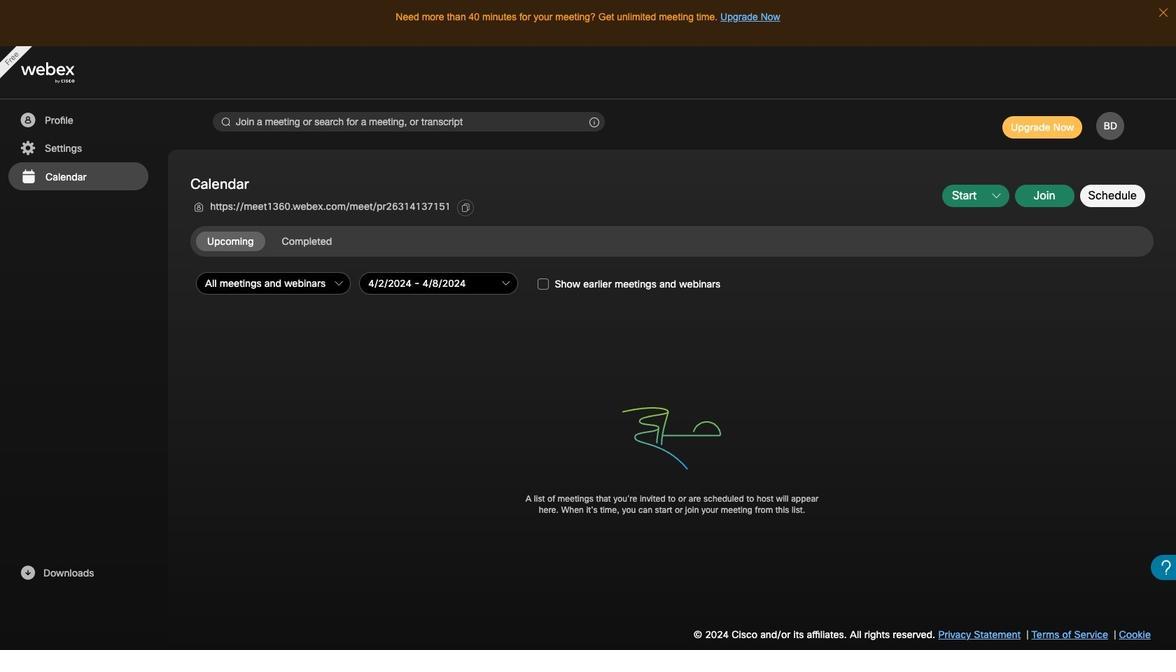 Task type: describe. For each thing, give the bounding box(es) containing it.
mds meetings_filled image
[[20, 169, 37, 186]]

start a meeting options image
[[993, 192, 1001, 200]]

mds people circle_filled image
[[19, 112, 36, 129]]

Join a meeting or search for a meeting, or transcript text field
[[213, 112, 605, 132]]

copy image
[[461, 203, 471, 213]]

1 tab from the left
[[196, 231, 265, 251]]

2 tab from the left
[[271, 231, 343, 251]]

mds settings_filled image
[[19, 140, 36, 157]]

tab list inside the calendar element
[[196, 231, 349, 251]]



Task type: locate. For each thing, give the bounding box(es) containing it.
mds content download_filled image
[[19, 565, 36, 582]]

tab panel inside the calendar element
[[190, 269, 1157, 554]]

tab list
[[196, 231, 349, 251]]

0 horizontal spatial tab
[[196, 231, 265, 251]]

tab
[[196, 231, 265, 251], [271, 231, 343, 251]]

banner
[[0, 46, 1176, 99]]

tab panel
[[190, 269, 1157, 554]]

cisco webex image
[[21, 63, 105, 84]]

1 horizontal spatial tab
[[271, 231, 343, 251]]

calendar element
[[0, 150, 1176, 650]]



Task type: vqa. For each thing, say whether or not it's contained in the screenshot.
mds meetings_filled image on the top of page
yes



